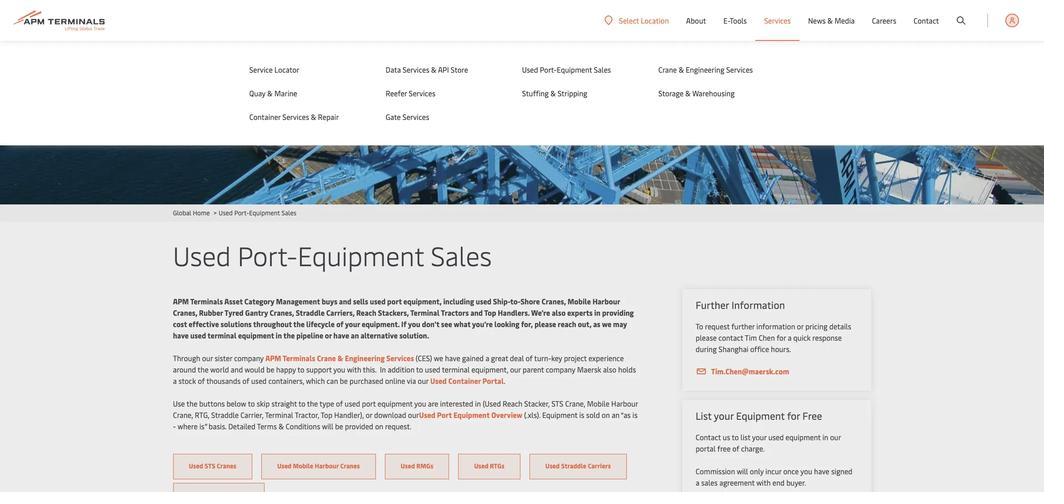 Task type: describe. For each thing, give the bounding box(es) containing it.
skip
[[257, 399, 270, 409]]

solutions
[[221, 319, 252, 329]]

1 horizontal spatial cranes,
[[270, 308, 294, 318]]

service locator
[[249, 65, 299, 75]]

you inside use the buttons below to skip straight to the type of used port equipment you are interested in (used reach stacker, sts crane, mobile harbour crane, rtg, straddle carrier, terminal tractor, top handler), or download our
[[414, 399, 426, 409]]

equipment inside use the buttons below to skip straight to the type of used port equipment you are interested in (used reach stacker, sts crane, mobile harbour crane, rtg, straddle carrier, terminal tractor, top handler), or download our
[[378, 399, 413, 409]]

used port equipment overview link
[[419, 410, 522, 420]]

1 horizontal spatial engineering
[[686, 65, 724, 75]]

used up stuffing
[[522, 65, 538, 75]]

data
[[386, 65, 401, 75]]

tractors
[[441, 308, 469, 318]]

holds
[[618, 365, 636, 375]]

handlers.
[[498, 308, 530, 318]]

services button
[[764, 0, 791, 41]]

of inside apm terminals asset category management buys and sells used port equipment, including used ship-to-shore cranes, mobile harbour cranes, rubber tyred gantry cranes, straddle carriers, reach stackers, terminal tractors and top handlers. we're also experts in providing cost effective solutions throughout the lifecycle of your equipment. if you don't see what you're looking for, please reach out, as we may have used terminal equipment in the pipeline or have an alternative solution.
[[336, 319, 344, 329]]

looking
[[494, 319, 519, 329]]

sales
[[701, 478, 718, 488]]

provided
[[345, 421, 373, 431]]

a left stock
[[173, 376, 177, 386]]

through our sister company apm terminals crane & engineering services
[[173, 353, 414, 363]]

& up "can"
[[338, 353, 343, 363]]

is"
[[199, 421, 207, 431]]

through
[[173, 353, 200, 363]]

incur
[[765, 466, 781, 476]]

commission will only incur once you have signed a sales agreement with end buyer.
[[696, 466, 852, 488]]

an inside apm terminals asset category management buys and sells used port equipment, including used ship-to-shore cranes, mobile harbour cranes, rubber tyred gantry cranes, straddle carriers, reach stackers, terminal tractors and top handlers. we're also experts in providing cost effective solutions throughout the lifecycle of your equipment. if you don't see what you're looking for, please reach out, as we may have used terminal equipment in the pipeline or have an alternative solution.
[[351, 330, 359, 340]]

have inside commission will only incur once you have signed a sales agreement with end buyer.
[[814, 466, 829, 476]]

request
[[705, 321, 730, 331]]

reefer
[[386, 88, 407, 98]]

information
[[731, 298, 785, 312]]

to up carrier,
[[248, 399, 255, 409]]

of right stock
[[198, 376, 205, 386]]

sold
[[586, 410, 600, 420]]

used right sells
[[370, 296, 386, 306]]

0 horizontal spatial cranes,
[[173, 308, 197, 318]]

0 vertical spatial and
[[339, 296, 351, 306]]

straddle inside use the buttons below to skip straight to the type of used port equipment you are interested in (used reach stacker, sts crane, mobile harbour crane, rtg, straddle carrier, terminal tractor, top handler), or download our
[[211, 410, 239, 420]]

used down are on the bottom
[[419, 410, 435, 420]]

our left the sister
[[202, 353, 213, 363]]

please inside to request further information or pricing details please contact tim chen for a quick response during shanghai office hours.
[[696, 333, 717, 343]]

news
[[808, 15, 826, 25]]

stackers,
[[378, 308, 409, 318]]

see
[[441, 319, 452, 329]]

1 vertical spatial be
[[340, 376, 348, 386]]

1 vertical spatial engineering
[[345, 353, 385, 363]]

to down (ces)
[[416, 365, 423, 375]]

addition
[[388, 365, 414, 375]]

select location
[[619, 15, 669, 25]]

services right gate
[[403, 112, 429, 122]]

2 horizontal spatial sales
[[594, 65, 611, 75]]

effective
[[189, 319, 219, 329]]

used right >
[[219, 209, 233, 217]]

of down would on the left bottom of the page
[[242, 376, 249, 386]]

data services & api store
[[386, 65, 468, 75]]

about
[[686, 15, 706, 25]]

apm terminals asset category management buys and sells used port equipment, including used ship-to-shore cranes, mobile harbour cranes, rubber tyred gantry cranes, straddle carriers, reach stackers, terminal tractors and top handlers. we're also experts in providing cost effective solutions throughout the lifecycle of your equipment. if you don't see what you're looking for, please reach out, as we may have used terminal equipment in the pipeline or have an alternative solution.
[[173, 296, 634, 340]]

thousands
[[206, 376, 241, 386]]

category
[[244, 296, 274, 306]]

1 horizontal spatial used port-equipment sales
[[522, 65, 611, 75]]

services right data
[[403, 65, 429, 75]]

with inside (ces) we have gained a great deal of turn-key project experience around the world and would be happy to support you with this.  in addition to used terminal equipment, our parent company maersk also holds a stock of thousands of used containers, which can be purchased online via our
[[347, 365, 361, 375]]

used down effective
[[190, 330, 206, 340]]

harbour inside use the buttons below to skip straight to the type of used port equipment you are interested in (used reach stacker, sts crane, mobile harbour crane, rtg, straddle carrier, terminal tractor, top handler), or download our
[[611, 399, 638, 409]]

lifecycle
[[306, 319, 335, 329]]

(ces) we have gained a great deal of turn-key project experience around the world and would be happy to support you with this.  in addition to used terminal equipment, our parent company maersk also holds a stock of thousands of used containers, which can be purchased online via our
[[173, 353, 636, 386]]

download
[[374, 410, 406, 420]]

0 vertical spatial on
[[602, 410, 610, 420]]

0 vertical spatial be
[[266, 365, 274, 375]]

1 vertical spatial used port-equipment sales
[[173, 237, 492, 273]]

global home link
[[173, 209, 210, 217]]

e-tools
[[723, 15, 747, 25]]

0 vertical spatial crane
[[658, 65, 677, 75]]

1 vertical spatial and
[[470, 308, 483, 318]]

rtg,
[[195, 410, 209, 420]]

1 horizontal spatial crane,
[[565, 399, 585, 409]]

you inside apm terminals asset category management buys and sells used port equipment, including used ship-to-shore cranes, mobile harbour cranes, rubber tyred gantry cranes, straddle carriers, reach stackers, terminal tractors and top handlers. we're also experts in providing cost effective solutions throughout the lifecycle of your equipment. if you don't see what you're looking for, please reach out, as we may have used terminal equipment in the pipeline or have an alternative solution.
[[408, 319, 420, 329]]

used ship-to-shore (sts) cranes in north america image
[[0, 41, 1044, 205]]

sells
[[353, 296, 368, 306]]

reach
[[558, 319, 576, 329]]

type
[[320, 399, 334, 409]]

stock
[[178, 376, 196, 386]]

pipeline
[[296, 330, 323, 340]]

gate services link
[[386, 112, 504, 122]]

to
[[696, 321, 703, 331]]

contact for contact us to list your used equipment in our portal free of charge.
[[696, 432, 721, 442]]

1 horizontal spatial container
[[448, 376, 481, 386]]

used inside the contact us to list your used equipment in our portal free of charge.
[[768, 432, 784, 442]]

used left the ship-
[[476, 296, 491, 306]]

gantry
[[245, 308, 268, 318]]

portal
[[482, 376, 504, 386]]

0 vertical spatial port-
[[540, 65, 557, 75]]

the right use
[[187, 399, 197, 409]]

to down through our sister company apm terminals crane & engineering services
[[298, 365, 304, 375]]

in inside the contact us to list your used equipment in our portal free of charge.
[[822, 432, 828, 442]]

contact us to list your used equipment in our portal free of charge.
[[696, 432, 841, 454]]

reach inside use the buttons below to skip straight to the type of used port equipment you are interested in (used reach stacker, sts crane, mobile harbour crane, rtg, straddle carrier, terminal tractor, top handler), or download our
[[503, 399, 522, 409]]

world
[[210, 365, 229, 375]]

use
[[173, 399, 185, 409]]

stuffing & stripping link
[[522, 88, 640, 98]]

solution.
[[399, 330, 429, 340]]

1 vertical spatial crane
[[317, 353, 336, 363]]

used down would on the left bottom of the page
[[251, 376, 267, 386]]

carrier,
[[240, 410, 263, 420]]

the up tractor,
[[307, 399, 318, 409]]

only
[[750, 466, 764, 476]]

port inside apm terminals asset category management buys and sells used port equipment, including used ship-to-shore cranes, mobile harbour cranes, rubber tyred gantry cranes, straddle carriers, reach stackers, terminal tractors and top handlers. we're also experts in providing cost effective solutions throughout the lifecycle of your equipment. if you don't see what you're looking for, please reach out, as we may have used terminal equipment in the pipeline or have an alternative solution.
[[387, 296, 402, 306]]

the up pipeline at the left bottom of page
[[293, 319, 305, 329]]

providing
[[602, 308, 634, 318]]

0 horizontal spatial crane,
[[173, 410, 193, 420]]

as
[[593, 319, 600, 329]]

terms
[[257, 421, 277, 431]]

have down "cost" in the bottom of the page
[[173, 330, 189, 340]]

& right storage
[[685, 88, 691, 98]]

further
[[731, 321, 755, 331]]

you inside (ces) we have gained a great deal of turn-key project experience around the world and would be happy to support you with this.  in addition to used terminal equipment, our parent company maersk also holds a stock of thousands of used containers, which can be purchased online via our
[[333, 365, 345, 375]]

during
[[696, 344, 717, 354]]

0 horizontal spatial company
[[234, 353, 264, 363]]

management
[[276, 296, 320, 306]]

data services & api store link
[[386, 65, 504, 75]]

tyred
[[224, 308, 243, 318]]

online
[[385, 376, 405, 386]]

select
[[619, 15, 639, 25]]

services down marine
[[282, 112, 309, 122]]

we inside (ces) we have gained a great deal of turn-key project experience around the world and would be happy to support you with this.  in addition to used terminal equipment, our parent company maersk also holds a stock of thousands of used containers, which can be purchased online via our
[[434, 353, 443, 363]]

2 vertical spatial port-
[[238, 237, 298, 273]]

buys
[[322, 296, 337, 306]]

the down throughout
[[283, 330, 295, 340]]

would
[[245, 365, 265, 375]]

have down carriers,
[[333, 330, 349, 340]]

via
[[407, 376, 416, 386]]

our down the deal
[[510, 365, 521, 375]]

out,
[[578, 319, 592, 329]]

or inside use the buttons below to skip straight to the type of used port equipment you are interested in (used reach stacker, sts crane, mobile harbour crane, rtg, straddle carrier, terminal tractor, top handler), or download our
[[366, 410, 372, 420]]

used container portal .
[[430, 376, 505, 386]]

may
[[613, 319, 627, 329]]

around
[[173, 365, 196, 375]]

free
[[802, 409, 822, 423]]

also inside (ces) we have gained a great deal of turn-key project experience around the world and would be happy to support you with this.  in addition to used terminal equipment, our parent company maersk also holds a stock of thousands of used containers, which can be purchased online via our
[[603, 365, 616, 375]]

where
[[178, 421, 198, 431]]

-
[[173, 421, 176, 431]]

api
[[438, 65, 449, 75]]

a inside commission will only incur once you have signed a sales agreement with end buyer.
[[696, 478, 699, 488]]

2 horizontal spatial cranes,
[[542, 296, 566, 306]]

tim.chen@maersk.com
[[711, 366, 789, 376]]

agreement
[[719, 478, 755, 488]]

quay & marine
[[249, 88, 297, 98]]

cost
[[173, 319, 187, 329]]

"as
[[621, 410, 631, 420]]

can
[[327, 376, 338, 386]]

1 is from the left
[[579, 410, 584, 420]]

or inside to request further information or pricing details please contact tim chen for a quick response during shanghai office hours.
[[797, 321, 804, 331]]

detailed
[[228, 421, 255, 431]]

handler),
[[334, 410, 364, 420]]

.
[[504, 376, 505, 386]]

stuffing & stripping
[[522, 88, 587, 98]]

deal
[[510, 353, 524, 363]]

mobile inside apm terminals asset category management buys and sells used port equipment, including used ship-to-shore cranes, mobile harbour cranes, rubber tyred gantry cranes, straddle carriers, reach stackers, terminal tractors and top handlers. we're also experts in providing cost effective solutions throughout the lifecycle of your equipment. if you don't see what you're looking for, please reach out, as we may have used terminal equipment in the pipeline or have an alternative solution.
[[568, 296, 591, 306]]

quay & marine link
[[249, 88, 367, 98]]

apm inside apm terminals asset category management buys and sells used port equipment, including used ship-to-shore cranes, mobile harbour cranes, rubber tyred gantry cranes, straddle carriers, reach stackers, terminal tractors and top handlers. we're also experts in providing cost effective solutions throughout the lifecycle of your equipment. if you don't see what you're looking for, please reach out, as we may have used terminal equipment in the pipeline or have an alternative solution.
[[173, 296, 189, 306]]



Task type: vqa. For each thing, say whether or not it's contained in the screenshot.
the rightmost Driver
no



Task type: locate. For each thing, give the bounding box(es) containing it.
news & media
[[808, 15, 855, 25]]

0 vertical spatial an
[[351, 330, 359, 340]]

0 horizontal spatial reach
[[356, 308, 376, 318]]

1 horizontal spatial equipment
[[378, 399, 413, 409]]

careers
[[872, 15, 896, 25]]

for inside to request further information or pricing details please contact tim chen for a quick response during shanghai office hours.
[[777, 333, 786, 343]]

1 horizontal spatial crane
[[658, 65, 677, 75]]

0 vertical spatial harbour
[[593, 296, 620, 306]]

services down "data services & api store"
[[409, 88, 435, 98]]

1 vertical spatial equipment
[[378, 399, 413, 409]]

stuffing
[[522, 88, 549, 98]]

our
[[202, 353, 213, 363], [510, 365, 521, 375], [418, 376, 429, 386], [408, 410, 419, 420], [830, 432, 841, 442]]

apm up "cost" in the bottom of the page
[[173, 296, 189, 306]]

will inside commission will only incur once you have signed a sales agreement with end buyer.
[[737, 466, 748, 476]]

details
[[829, 321, 851, 331]]

or inside apm terminals asset category management buys and sells used port equipment, including used ship-to-shore cranes, mobile harbour cranes, rubber tyred gantry cranes, straddle carriers, reach stackers, terminal tractors and top handlers. we're also experts in providing cost effective solutions throughout the lifecycle of your equipment. if you don't see what you're looking for, please reach out, as we may have used terminal equipment in the pipeline or have an alternative solution.
[[325, 330, 332, 340]]

great
[[491, 353, 508, 363]]

used down home
[[173, 237, 231, 273]]

1 vertical spatial we
[[434, 353, 443, 363]]

containers,
[[268, 376, 304, 386]]

2 horizontal spatial and
[[470, 308, 483, 318]]

mobile up experts
[[568, 296, 591, 306]]

1 horizontal spatial company
[[546, 365, 575, 375]]

contact up portal
[[696, 432, 721, 442]]

chen
[[759, 333, 775, 343]]

0 horizontal spatial apm
[[173, 296, 189, 306]]

equipment, inside apm terminals asset category management buys and sells used port equipment, including used ship-to-shore cranes, mobile harbour cranes, rubber tyred gantry cranes, straddle carriers, reach stackers, terminal tractors and top handlers. we're also experts in providing cost effective solutions throughout the lifecycle of your equipment. if you don't see what you're looking for, please reach out, as we may have used terminal equipment in the pipeline or have an alternative solution.
[[403, 296, 442, 306]]

your
[[345, 319, 360, 329], [714, 409, 734, 423], [752, 432, 767, 442]]

mobile inside use the buttons below to skip straight to the type of used port equipment you are interested in (used reach stacker, sts crane, mobile harbour crane, rtg, straddle carrier, terminal tractor, top handler), or download our
[[587, 399, 609, 409]]

will up agreement on the right of the page
[[737, 466, 748, 476]]

1 horizontal spatial will
[[737, 466, 748, 476]]

0 vertical spatial used port-equipment sales
[[522, 65, 611, 75]]

0 vertical spatial equipment,
[[403, 296, 442, 306]]

apm up the "happy"
[[265, 353, 281, 363]]

& right quay
[[267, 88, 273, 98]]

0 horizontal spatial for
[[777, 333, 786, 343]]

e-
[[723, 15, 730, 25]]

please
[[534, 319, 556, 329], [696, 333, 717, 343]]

with
[[347, 365, 361, 375], [756, 478, 771, 488]]

harbour up providing
[[593, 296, 620, 306]]

have
[[173, 330, 189, 340], [333, 330, 349, 340], [445, 353, 460, 363], [814, 466, 829, 476]]

basis.
[[209, 421, 226, 431]]

0 vertical spatial engineering
[[686, 65, 724, 75]]

equipment, inside (ces) we have gained a great deal of turn-key project experience around the world and would be happy to support you with this.  in addition to used terminal equipment, our parent company maersk also holds a stock of thousands of used containers, which can be purchased online via our
[[471, 365, 508, 375]]

1 vertical spatial with
[[756, 478, 771, 488]]

1 vertical spatial straddle
[[211, 410, 239, 420]]

be
[[266, 365, 274, 375], [340, 376, 348, 386], [335, 421, 343, 431]]

& left "api"
[[431, 65, 436, 75]]

1 horizontal spatial apm
[[265, 353, 281, 363]]

1 vertical spatial harbour
[[611, 399, 638, 409]]

0 horizontal spatial terminal
[[208, 330, 236, 340]]

services right tools
[[764, 15, 791, 25]]

you inside commission will only incur once you have signed a sales agreement with end buyer.
[[800, 466, 812, 476]]

terminals inside apm terminals asset category management buys and sells used port equipment, including used ship-to-shore cranes, mobile harbour cranes, rubber tyred gantry cranes, straddle carriers, reach stackers, terminal tractors and top handlers. we're also experts in providing cost effective solutions throughout the lifecycle of your equipment. if you don't see what you're looking for, please reach out, as we may have used terminal equipment in the pipeline or have an alternative solution.
[[190, 296, 223, 306]]

1 vertical spatial please
[[696, 333, 717, 343]]

your inside apm terminals asset category management buys and sells used port equipment, including used ship-to-shore cranes, mobile harbour cranes, rubber tyred gantry cranes, straddle carriers, reach stackers, terminal tractors and top handlers. we're also experts in providing cost effective solutions throughout the lifecycle of your equipment. if you don't see what you're looking for, please reach out, as we may have used terminal equipment in the pipeline or have an alternative solution.
[[345, 319, 360, 329]]

a inside to request further information or pricing details please contact tim chen for a quick response during shanghai office hours.
[[788, 333, 792, 343]]

crane
[[658, 65, 677, 75], [317, 353, 336, 363]]

crane, down use
[[173, 410, 193, 420]]

1 vertical spatial crane,
[[173, 410, 193, 420]]

1 horizontal spatial for
[[787, 409, 800, 423]]

stripping
[[558, 88, 587, 98]]

container down quay
[[249, 112, 281, 122]]

1 vertical spatial will
[[737, 466, 748, 476]]

warehousing
[[692, 88, 735, 98]]

will inside (.xls). equipment is sold on an "as is - where is" basis. detailed terms & conditions will be provided on request.
[[322, 421, 333, 431]]

services up storage & warehousing link
[[726, 65, 753, 75]]

we right (ces)
[[434, 353, 443, 363]]

our right via
[[418, 376, 429, 386]]

0 vertical spatial terminal
[[410, 308, 439, 318]]

top for and
[[484, 308, 496, 318]]

tim
[[745, 333, 757, 343]]

port
[[387, 296, 402, 306], [362, 399, 376, 409]]

1 vertical spatial terminal
[[265, 410, 293, 420]]

0 horizontal spatial sales
[[281, 209, 296, 217]]

shore
[[521, 296, 540, 306]]

1 horizontal spatial your
[[714, 409, 734, 423]]

1 horizontal spatial and
[[339, 296, 351, 306]]

service locator link
[[249, 65, 367, 75]]

company
[[234, 353, 264, 363], [546, 365, 575, 375]]

and
[[339, 296, 351, 306], [470, 308, 483, 318], [231, 365, 243, 375]]

of down carriers,
[[336, 319, 344, 329]]

0 horizontal spatial container
[[249, 112, 281, 122]]

careers button
[[872, 0, 896, 41]]

with down only
[[756, 478, 771, 488]]

0 horizontal spatial your
[[345, 319, 360, 329]]

used container portal link
[[430, 376, 504, 386]]

news & media button
[[808, 0, 855, 41]]

terminal inside apm terminals asset category management buys and sells used port equipment, including used ship-to-shore cranes, mobile harbour cranes, rubber tyred gantry cranes, straddle carriers, reach stackers, terminal tractors and top handlers. we're also experts in providing cost effective solutions throughout the lifecycle of your equipment. if you don't see what you're looking for, please reach out, as we may have used terminal equipment in the pipeline or have an alternative solution.
[[410, 308, 439, 318]]

experience
[[588, 353, 624, 363]]

0 vertical spatial contact
[[914, 15, 939, 25]]

0 horizontal spatial engineering
[[345, 353, 385, 363]]

your right list
[[714, 409, 734, 423]]

0 vertical spatial terminal
[[208, 330, 236, 340]]

terminal inside (ces) we have gained a great deal of turn-key project experience around the world and would be happy to support you with this.  in addition to used terminal equipment, our parent company maersk also holds a stock of thousands of used containers, which can be purchased online via our
[[442, 365, 470, 375]]

1 vertical spatial port
[[362, 399, 376, 409]]

top up you're
[[484, 308, 496, 318]]

have left gained
[[445, 353, 460, 363]]

mobile up sold at the bottom right of page
[[587, 399, 609, 409]]

0 vertical spatial top
[[484, 308, 496, 318]]

reefer services link
[[386, 88, 504, 98]]

company down key
[[546, 365, 575, 375]]

be down handler),
[[335, 421, 343, 431]]

equipment down free
[[786, 432, 821, 442]]

to inside the contact us to list your used equipment in our portal free of charge.
[[732, 432, 739, 442]]

an left alternative
[[351, 330, 359, 340]]

you right if
[[408, 319, 420, 329]]

0 horizontal spatial with
[[347, 365, 361, 375]]

& inside (.xls). equipment is sold on an "as is - where is" basis. detailed terms & conditions will be provided on request.
[[279, 421, 284, 431]]

equipment inside the contact us to list your used equipment in our portal free of charge.
[[786, 432, 821, 442]]

2 vertical spatial your
[[752, 432, 767, 442]]

the inside (ces) we have gained a great deal of turn-key project experience around the world and would be happy to support you with this.  in addition to used terminal equipment, our parent company maersk also holds a stock of thousands of used containers, which can be purchased online via our
[[198, 365, 209, 375]]

have inside (ces) we have gained a great deal of turn-key project experience around the world and would be happy to support you with this.  in addition to used terminal equipment, our parent company maersk also holds a stock of thousands of used containers, which can be purchased online via our
[[445, 353, 460, 363]]

cranes, up throughout
[[270, 308, 294, 318]]

0 horizontal spatial top
[[321, 410, 332, 420]]

we right as
[[602, 319, 611, 329]]

reach inside apm terminals asset category management buys and sells used port equipment, including used ship-to-shore cranes, mobile harbour cranes, rubber tyred gantry cranes, straddle carriers, reach stackers, terminal tractors and top handlers. we're also experts in providing cost effective solutions throughout the lifecycle of your equipment. if you don't see what you're looking for, please reach out, as we may have used terminal equipment in the pipeline or have an alternative solution.
[[356, 308, 376, 318]]

0 vertical spatial crane,
[[565, 399, 585, 409]]

media
[[835, 15, 855, 25]]

2 vertical spatial equipment
[[786, 432, 821, 442]]

our up request.
[[408, 410, 419, 420]]

0 horizontal spatial an
[[351, 330, 359, 340]]

of inside the contact us to list your used equipment in our portal free of charge.
[[732, 444, 739, 454]]

1 vertical spatial port-
[[234, 209, 249, 217]]

1 horizontal spatial terminal
[[410, 308, 439, 318]]

1 vertical spatial an
[[612, 410, 620, 420]]

crane up support
[[317, 353, 336, 363]]

your up charge.
[[752, 432, 767, 442]]

global home > used port-equipment sales
[[173, 209, 296, 217]]

straight
[[271, 399, 297, 409]]

terminal inside use the buttons below to skip straight to the type of used port equipment you are interested in (used reach stacker, sts crane, mobile harbour crane, rtg, straddle carrier, terminal tractor, top handler), or download our
[[265, 410, 293, 420]]

of inside use the buttons below to skip straight to the type of used port equipment you are interested in (used reach stacker, sts crane, mobile harbour crane, rtg, straddle carrier, terminal tractor, top handler), or download our
[[336, 399, 343, 409]]

company inside (ces) we have gained a great deal of turn-key project experience around the world and would be happy to support you with this.  in addition to used terminal equipment, our parent company maersk also holds a stock of thousands of used containers, which can be purchased online via our
[[546, 365, 575, 375]]

storage & warehousing link
[[658, 88, 777, 98]]

in
[[380, 365, 386, 375]]

1 vertical spatial sales
[[281, 209, 296, 217]]

charge.
[[741, 444, 765, 454]]

0 vertical spatial apm
[[173, 296, 189, 306]]

1 vertical spatial terminals
[[283, 353, 315, 363]]

support
[[306, 365, 332, 375]]

end
[[772, 478, 785, 488]]

our inside use the buttons below to skip straight to the type of used port equipment you are interested in (used reach stacker, sts crane, mobile harbour crane, rtg, straddle carrier, terminal tractor, top handler), or download our
[[408, 410, 419, 420]]

list
[[741, 432, 750, 442]]

& up storage
[[679, 65, 684, 75]]

engineering up 'in'
[[345, 353, 385, 363]]

port
[[437, 410, 452, 420]]

top inside use the buttons below to skip straight to the type of used port equipment you are interested in (used reach stacker, sts crane, mobile harbour crane, rtg, straddle carrier, terminal tractor, top handler), or download our
[[321, 410, 332, 420]]

1 horizontal spatial with
[[756, 478, 771, 488]]

1 horizontal spatial we
[[602, 319, 611, 329]]

1 vertical spatial contact
[[696, 432, 721, 442]]

an inside (.xls). equipment is sold on an "as is - where is" basis. detailed terms & conditions will be provided on request.
[[612, 410, 620, 420]]

sales
[[594, 65, 611, 75], [281, 209, 296, 217], [431, 237, 492, 273]]

contact inside the contact us to list your used equipment in our portal free of charge.
[[696, 432, 721, 442]]

container services & repair
[[249, 112, 339, 122]]

used up handler),
[[345, 399, 360, 409]]

to right us
[[732, 432, 739, 442]]

for left free
[[787, 409, 800, 423]]

used inside use the buttons below to skip straight to the type of used port equipment you are interested in (used reach stacker, sts crane, mobile harbour crane, rtg, straddle carrier, terminal tractor, top handler), or download our
[[345, 399, 360, 409]]

used down (ces)
[[425, 365, 440, 375]]

contact for contact
[[914, 15, 939, 25]]

0 vertical spatial for
[[777, 333, 786, 343]]

contact
[[718, 333, 743, 343]]

be left the "happy"
[[266, 365, 274, 375]]

1 vertical spatial apm
[[265, 353, 281, 363]]

equipment, up portal at bottom left
[[471, 365, 508, 375]]

0 vertical spatial please
[[534, 319, 556, 329]]

a left quick
[[788, 333, 792, 343]]

for up hours.
[[777, 333, 786, 343]]

2 horizontal spatial equipment
[[786, 432, 821, 442]]

and inside (ces) we have gained a great deal of turn-key project experience around the world and would be happy to support you with this.  in addition to used terminal equipment, our parent company maersk also holds a stock of thousands of used containers, which can be purchased online via our
[[231, 365, 243, 375]]

1 horizontal spatial terminals
[[283, 353, 315, 363]]

port up stackers,
[[387, 296, 402, 306]]

1 vertical spatial top
[[321, 410, 332, 420]]

maersk
[[577, 365, 601, 375]]

harbour inside apm terminals asset category management buys and sells used port equipment, including used ship-to-shore cranes, mobile harbour cranes, rubber tyred gantry cranes, straddle carriers, reach stackers, terminal tractors and top handlers. we're also experts in providing cost effective solutions throughout the lifecycle of your equipment. if you don't see what you're looking for, please reach out, as we may have used terminal equipment in the pipeline or have an alternative solution.
[[593, 296, 620, 306]]

of
[[336, 319, 344, 329], [526, 353, 533, 363], [198, 376, 205, 386], [242, 376, 249, 386], [336, 399, 343, 409], [732, 444, 739, 454]]

or up provided
[[366, 410, 372, 420]]

1 horizontal spatial please
[[696, 333, 717, 343]]

&
[[827, 15, 833, 25], [431, 65, 436, 75], [679, 65, 684, 75], [267, 88, 273, 98], [550, 88, 556, 98], [685, 88, 691, 98], [311, 112, 316, 122], [338, 353, 343, 363], [279, 421, 284, 431]]

equipment down throughout
[[238, 330, 274, 340]]

a left sales
[[696, 478, 699, 488]]

used up are on the bottom
[[430, 376, 447, 386]]

0 horizontal spatial used port-equipment sales
[[173, 237, 492, 273]]

your inside the contact us to list your used equipment in our portal free of charge.
[[752, 432, 767, 442]]

a left great
[[485, 353, 489, 363]]

equipment inside apm terminals asset category management buys and sells used port equipment, including used ship-to-shore cranes, mobile harbour cranes, rubber tyred gantry cranes, straddle carriers, reach stackers, terminal tractors and top handlers. we're also experts in providing cost effective solutions throughout the lifecycle of your equipment. if you don't see what you're looking for, please reach out, as we may have used terminal equipment in the pipeline or have an alternative solution.
[[238, 330, 274, 340]]

& right stuffing
[[550, 88, 556, 98]]

will down type in the left bottom of the page
[[322, 421, 333, 431]]

turn-
[[534, 353, 551, 363]]

0 horizontal spatial contact
[[696, 432, 721, 442]]

top for tractor,
[[321, 410, 332, 420]]

and up you're
[[470, 308, 483, 318]]

1 vertical spatial terminal
[[442, 365, 470, 375]]

if
[[401, 319, 407, 329]]

top down type in the left bottom of the page
[[321, 410, 332, 420]]

on down the download
[[375, 421, 383, 431]]

equipment,
[[403, 296, 442, 306], [471, 365, 508, 375]]

straddle up basis.
[[211, 410, 239, 420]]

1 vertical spatial for
[[787, 409, 800, 423]]

contact
[[914, 15, 939, 25], [696, 432, 721, 442]]

be right "can"
[[340, 376, 348, 386]]

used down list your equipment for free
[[768, 432, 784, 442]]

0 vertical spatial with
[[347, 365, 361, 375]]

straddle
[[296, 308, 325, 318], [211, 410, 239, 420]]

store
[[451, 65, 468, 75]]

terminal inside apm terminals asset category management buys and sells used port equipment, including used ship-to-shore cranes, mobile harbour cranes, rubber tyred gantry cranes, straddle carriers, reach stackers, terminal tractors and top handlers. we're also experts in providing cost effective solutions throughout the lifecycle of your equipment. if you don't see what you're looking for, please reach out, as we may have used terminal equipment in the pipeline or have an alternative solution.
[[208, 330, 236, 340]]

request.
[[385, 421, 412, 431]]

harbour up "as
[[611, 399, 638, 409]]

the
[[293, 319, 305, 329], [283, 330, 295, 340], [198, 365, 209, 375], [187, 399, 197, 409], [307, 399, 318, 409]]

equipment up the download
[[378, 399, 413, 409]]

contact right careers
[[914, 15, 939, 25]]

terminal up used container portal link
[[442, 365, 470, 375]]

crane up storage
[[658, 65, 677, 75]]

of up parent
[[526, 353, 533, 363]]

2 vertical spatial be
[[335, 421, 343, 431]]

company up would on the left bottom of the page
[[234, 353, 264, 363]]

0 vertical spatial will
[[322, 421, 333, 431]]

and right world
[[231, 365, 243, 375]]

conditions
[[286, 421, 320, 431]]

an left "as
[[612, 410, 620, 420]]

1 horizontal spatial port
[[387, 296, 402, 306]]

our inside the contact us to list your used equipment in our portal free of charge.
[[830, 432, 841, 442]]

we inside apm terminals asset category management buys and sells used port equipment, including used ship-to-shore cranes, mobile harbour cranes, rubber tyred gantry cranes, straddle carriers, reach stackers, terminal tractors and top handlers. we're also experts in providing cost effective solutions throughout the lifecycle of your equipment. if you don't see what you're looking for, please reach out, as we may have used terminal equipment in the pipeline or have an alternative solution.
[[602, 319, 611, 329]]

0 vertical spatial your
[[345, 319, 360, 329]]

1 horizontal spatial contact
[[914, 15, 939, 25]]

0 vertical spatial straddle
[[296, 308, 325, 318]]

on right sold at the bottom right of page
[[602, 410, 610, 420]]

top inside apm terminals asset category management buys and sells used port equipment, including used ship-to-shore cranes, mobile harbour cranes, rubber tyred gantry cranes, straddle carriers, reach stackers, terminal tractors and top handlers. we're also experts in providing cost effective solutions throughout the lifecycle of your equipment. if you don't see what you're looking for, please reach out, as we may have used terminal equipment in the pipeline or have an alternative solution.
[[484, 308, 496, 318]]

straddle inside apm terminals asset category management buys and sells used port equipment, including used ship-to-shore cranes, mobile harbour cranes, rubber tyred gantry cranes, straddle carriers, reach stackers, terminal tractors and top handlers. we're also experts in providing cost effective solutions throughout the lifecycle of your equipment. if you don't see what you're looking for, please reach out, as we may have used terminal equipment in the pipeline or have an alternative solution.
[[296, 308, 325, 318]]

services up addition
[[386, 353, 414, 363]]

port down purchased
[[362, 399, 376, 409]]

1 horizontal spatial an
[[612, 410, 620, 420]]

our up 'signed'
[[830, 432, 841, 442]]

port-
[[540, 65, 557, 75], [234, 209, 249, 217], [238, 237, 298, 273]]

0 vertical spatial container
[[249, 112, 281, 122]]

have left 'signed'
[[814, 466, 829, 476]]

0 vertical spatial also
[[552, 308, 566, 318]]

0 vertical spatial equipment
[[238, 330, 274, 340]]

with inside commission will only incur once you have signed a sales agreement with end buyer.
[[756, 478, 771, 488]]

& right terms
[[279, 421, 284, 431]]

or down lifecycle
[[325, 330, 332, 340]]

straddle up lifecycle
[[296, 308, 325, 318]]

used
[[522, 65, 538, 75], [219, 209, 233, 217], [173, 237, 231, 273], [430, 376, 447, 386], [419, 410, 435, 420]]

also inside apm terminals asset category management buys and sells used port equipment, including used ship-to-shore cranes, mobile harbour cranes, rubber tyred gantry cranes, straddle carriers, reach stackers, terminal tractors and top handlers. we're also experts in providing cost effective solutions throughout the lifecycle of your equipment. if you don't see what you're looking for, please reach out, as we may have used terminal equipment in the pipeline or have an alternative solution.
[[552, 308, 566, 318]]

1 vertical spatial also
[[603, 365, 616, 375]]

tim.chen@maersk.com link
[[696, 366, 857, 377]]

to up tractor,
[[298, 399, 305, 409]]

& inside dropdown button
[[827, 15, 833, 25]]

pricing
[[805, 321, 828, 331]]

or up quick
[[797, 321, 804, 331]]

information
[[756, 321, 795, 331]]

0 horizontal spatial straddle
[[211, 410, 239, 420]]

& left repair
[[311, 112, 316, 122]]

terminal down solutions
[[208, 330, 236, 340]]

1 vertical spatial equipment,
[[471, 365, 508, 375]]

is
[[579, 410, 584, 420], [632, 410, 638, 420]]

(.xls). equipment is sold on an "as is - where is" basis. detailed terms & conditions will be provided on request.
[[173, 410, 638, 431]]

2 is from the left
[[632, 410, 638, 420]]

is left sold at the bottom right of page
[[579, 410, 584, 420]]

1 horizontal spatial or
[[366, 410, 372, 420]]

0 vertical spatial mobile
[[568, 296, 591, 306]]

and up carriers,
[[339, 296, 351, 306]]

0 horizontal spatial also
[[552, 308, 566, 318]]

2 vertical spatial sales
[[431, 237, 492, 273]]

in inside use the buttons below to skip straight to the type of used port equipment you are interested in (used reach stacker, sts crane, mobile harbour crane, rtg, straddle carrier, terminal tractor, top handler), or download our
[[475, 399, 481, 409]]

free
[[717, 444, 731, 454]]

use the buttons below to skip straight to the type of used port equipment you are interested in (used reach stacker, sts crane, mobile harbour crane, rtg, straddle carrier, terminal tractor, top handler), or download our
[[173, 399, 638, 420]]

used port-equipment sales
[[522, 65, 611, 75], [173, 237, 492, 273]]

crane & engineering services link
[[658, 65, 777, 75]]

0 horizontal spatial will
[[322, 421, 333, 431]]

tools
[[730, 15, 747, 25]]

used
[[370, 296, 386, 306], [476, 296, 491, 306], [190, 330, 206, 340], [425, 365, 440, 375], [251, 376, 267, 386], [345, 399, 360, 409], [768, 432, 784, 442]]

0 horizontal spatial we
[[434, 353, 443, 363]]

please up during
[[696, 333, 717, 343]]

top
[[484, 308, 496, 318], [321, 410, 332, 420]]

the left world
[[198, 365, 209, 375]]

port inside use the buttons below to skip straight to the type of used port equipment you are interested in (used reach stacker, sts crane, mobile harbour crane, rtg, straddle carrier, terminal tractor, top handler), or download our
[[362, 399, 376, 409]]

1 horizontal spatial is
[[632, 410, 638, 420]]

please inside apm terminals asset category management buys and sells used port equipment, including used ship-to-shore cranes, mobile harbour cranes, rubber tyred gantry cranes, straddle carriers, reach stackers, terminal tractors and top handlers. we're also experts in providing cost effective solutions throughout the lifecycle of your equipment. if you don't see what you're looking for, please reach out, as we may have used terminal equipment in the pipeline or have an alternative solution.
[[534, 319, 556, 329]]

response
[[812, 333, 842, 343]]

quick
[[793, 333, 811, 343]]

be inside (.xls). equipment is sold on an "as is - where is" basis. detailed terms & conditions will be provided on request.
[[335, 421, 343, 431]]

crane, right the sts
[[565, 399, 585, 409]]

equipment.
[[362, 319, 400, 329]]

terminal up don't
[[410, 308, 439, 318]]

1 vertical spatial on
[[375, 421, 383, 431]]

hours.
[[771, 344, 791, 354]]

asset
[[224, 296, 243, 306]]

carriers,
[[326, 308, 355, 318]]

also down "experience"
[[603, 365, 616, 375]]

2 vertical spatial and
[[231, 365, 243, 375]]

contact button
[[914, 0, 939, 41]]

1 horizontal spatial sales
[[431, 237, 492, 273]]

cranes, up "cost" in the bottom of the page
[[173, 308, 197, 318]]

you down apm terminals crane & engineering services link
[[333, 365, 345, 375]]

overview
[[491, 410, 522, 420]]

1 vertical spatial your
[[714, 409, 734, 423]]



